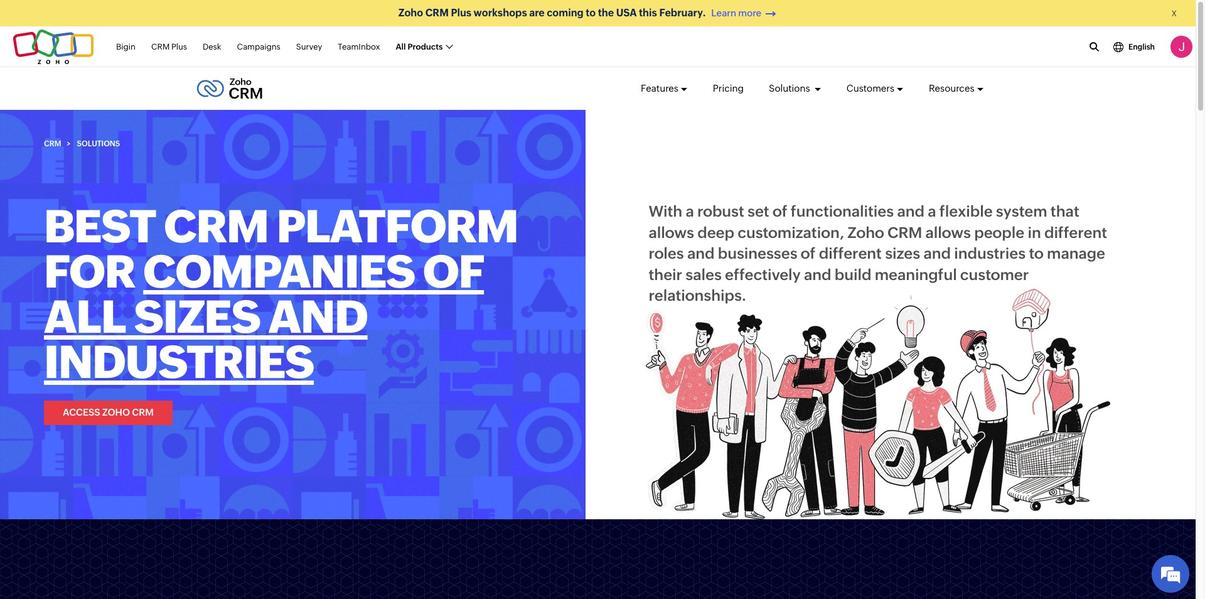 Task type: locate. For each thing, give the bounding box(es) containing it.
0 vertical spatial industries
[[955, 245, 1026, 262]]

a
[[686, 203, 695, 220], [928, 203, 937, 220]]

1 vertical spatial industries
[[44, 336, 314, 388]]

to down in
[[1030, 245, 1044, 262]]

features
[[641, 83, 679, 94]]

crm inside best crm platform for
[[164, 200, 269, 253]]

allows up roles in the top right of the page
[[649, 224, 695, 241]]

to left "the"
[[586, 7, 596, 19]]

0 horizontal spatial plus
[[171, 42, 187, 51]]

of
[[773, 203, 788, 220], [801, 245, 816, 262], [423, 246, 484, 298]]

teaminbox
[[338, 42, 380, 51]]

0 horizontal spatial zoho
[[102, 407, 130, 418]]

access
[[63, 407, 100, 418]]

0 horizontal spatial industries
[[44, 336, 314, 388]]

sales
[[686, 266, 722, 283]]

best
[[44, 200, 156, 253]]

different
[[1045, 224, 1108, 241], [820, 245, 882, 262]]

zoho right access
[[102, 407, 130, 418]]

workshops
[[474, 7, 527, 19]]

zoho
[[399, 7, 423, 19], [848, 224, 885, 241], [102, 407, 130, 418]]

a left flexible
[[928, 203, 937, 220]]

1 a from the left
[[686, 203, 695, 220]]

a right with
[[686, 203, 695, 220]]

for
[[44, 246, 135, 298]]

survey
[[296, 42, 322, 51]]

1 horizontal spatial of
[[773, 203, 788, 220]]

2 vertical spatial zoho
[[102, 407, 130, 418]]

roles
[[649, 245, 684, 262]]

effectively
[[726, 266, 801, 283]]

to
[[586, 7, 596, 19], [1030, 245, 1044, 262]]

companies of all sizes and industries
[[44, 246, 484, 388]]

set
[[748, 203, 770, 220]]

survey link
[[296, 35, 322, 59]]

1 vertical spatial zoho
[[848, 224, 885, 241]]

and inside companies of all sizes and industries
[[269, 291, 368, 343]]

businesses
[[718, 245, 798, 262]]

1 horizontal spatial a
[[928, 203, 937, 220]]

0 horizontal spatial sizes
[[134, 291, 260, 343]]

sizes inside with a robust set of functionalities and a flexible system that allows deep customization, zoho crm allows people in different roles and businesses of different sizes and industries to manage their sales effectively and build meaningful customer relationships.
[[886, 245, 921, 262]]

1 horizontal spatial allows
[[926, 224, 972, 241]]

industries
[[955, 245, 1026, 262], [44, 336, 314, 388]]

campaigns
[[237, 42, 281, 51]]

0 horizontal spatial different
[[820, 245, 882, 262]]

allows down flexible
[[926, 224, 972, 241]]

crm
[[426, 7, 449, 19], [151, 42, 170, 51], [44, 139, 61, 148], [164, 200, 269, 253], [888, 224, 923, 241], [132, 407, 154, 418]]

zoho down functionalities in the top of the page
[[848, 224, 885, 241]]

customization,
[[738, 224, 845, 241]]

bigin
[[116, 42, 136, 51]]

plus left the desk
[[171, 42, 187, 51]]

february.
[[660, 7, 707, 19]]

1 vertical spatial plus
[[171, 42, 187, 51]]

all
[[396, 42, 406, 51]]

customer
[[961, 266, 1030, 283]]

zoho up all products
[[399, 7, 423, 19]]

and
[[898, 203, 925, 220], [688, 245, 715, 262], [924, 245, 952, 262], [805, 266, 832, 283], [269, 291, 368, 343]]

different up manage
[[1045, 224, 1108, 241]]

1 horizontal spatial industries
[[955, 245, 1026, 262]]

0 vertical spatial zoho
[[399, 7, 423, 19]]

allows
[[649, 224, 695, 241], [926, 224, 972, 241]]

functionalities
[[791, 203, 895, 220]]

learn more link
[[709, 8, 779, 19]]

best crm platform for
[[44, 200, 519, 298]]

resources link
[[930, 72, 985, 106]]

0 vertical spatial plus
[[451, 7, 472, 19]]

all
[[44, 291, 126, 343]]

solutions
[[77, 139, 120, 148]]

industries inside with a robust set of functionalities and a flexible system that allows deep customization, zoho crm allows people in different roles and businesses of different sizes and industries to manage their sales effectively and build meaningful customer relationships.
[[955, 245, 1026, 262]]

solutions link
[[770, 72, 822, 106]]

platform
[[277, 200, 519, 253]]

system
[[997, 203, 1048, 220]]

solutions
[[770, 83, 813, 94]]

2 a from the left
[[928, 203, 937, 220]]

people
[[975, 224, 1025, 241]]

0 vertical spatial to
[[586, 7, 596, 19]]

0 horizontal spatial allows
[[649, 224, 695, 241]]

1 vertical spatial sizes
[[134, 291, 260, 343]]

1 vertical spatial different
[[820, 245, 882, 262]]

0 horizontal spatial to
[[586, 7, 596, 19]]

different up build
[[820, 245, 882, 262]]

1 horizontal spatial plus
[[451, 7, 472, 19]]

crm plus
[[151, 42, 187, 51]]

customers
[[847, 83, 895, 94]]

zoho crm vertical solutions image
[[646, 289, 1111, 519]]

with a robust set of functionalities and a flexible system that allows deep customization, zoho crm allows people in different roles and businesses of different sizes and industries to manage their sales effectively and build meaningful customer relationships.
[[649, 203, 1108, 304]]

meaningful
[[875, 266, 958, 283]]

1 horizontal spatial to
[[1030, 245, 1044, 262]]

with
[[649, 203, 683, 220]]

teaminbox link
[[338, 35, 380, 59]]

2 horizontal spatial zoho
[[848, 224, 885, 241]]

0 horizontal spatial a
[[686, 203, 695, 220]]

manage
[[1048, 245, 1106, 262]]

x
[[1172, 9, 1178, 18]]

0 vertical spatial sizes
[[886, 245, 921, 262]]

crm inside with a robust set of functionalities and a flexible system that allows deep customization, zoho crm allows people in different roles and businesses of different sizes and industries to manage their sales effectively and build meaningful customer relationships.
[[888, 224, 923, 241]]

1 horizontal spatial sizes
[[886, 245, 921, 262]]

plus left workshops
[[451, 7, 472, 19]]

1 vertical spatial to
[[1030, 245, 1044, 262]]

2 horizontal spatial of
[[801, 245, 816, 262]]

industries inside companies of all sizes and industries
[[44, 336, 314, 388]]

0 horizontal spatial of
[[423, 246, 484, 298]]

plus
[[451, 7, 472, 19], [171, 42, 187, 51]]

1 horizontal spatial different
[[1045, 224, 1108, 241]]

are
[[530, 7, 545, 19]]

sizes
[[886, 245, 921, 262], [134, 291, 260, 343]]



Task type: vqa. For each thing, say whether or not it's contained in the screenshot.
Humans
no



Task type: describe. For each thing, give the bounding box(es) containing it.
pricing link
[[713, 72, 744, 106]]

crm link
[[44, 139, 61, 148]]

build
[[835, 266, 872, 283]]

bigin link
[[116, 35, 136, 59]]

products
[[408, 42, 443, 51]]

desk link
[[203, 35, 221, 59]]

this
[[639, 7, 658, 19]]

in
[[1028, 224, 1042, 241]]

english
[[1129, 42, 1156, 51]]

2 allows from the left
[[926, 224, 972, 241]]

all products link
[[396, 35, 452, 59]]

to inside with a robust set of functionalities and a flexible system that allows deep customization, zoho crm allows people in different roles and businesses of different sizes and industries to manage their sales effectively and build meaningful customer relationships.
[[1030, 245, 1044, 262]]

features link
[[641, 72, 688, 106]]

usa
[[617, 7, 637, 19]]

campaigns link
[[237, 35, 281, 59]]

resources
[[930, 83, 975, 94]]

1 allows from the left
[[649, 224, 695, 241]]

0 vertical spatial different
[[1045, 224, 1108, 241]]

robust
[[698, 203, 745, 220]]

coming
[[547, 7, 584, 19]]

x button
[[1172, 8, 1178, 20]]

the
[[598, 7, 614, 19]]

of inside companies of all sizes and industries
[[423, 246, 484, 298]]

their
[[649, 266, 683, 283]]

learn
[[712, 8, 737, 18]]

that
[[1051, 203, 1080, 220]]

relationships.
[[649, 287, 747, 304]]

companies
[[143, 246, 415, 298]]

desk
[[203, 42, 221, 51]]

sizes inside companies of all sizes and industries
[[134, 291, 260, 343]]

pricing
[[713, 83, 744, 94]]

crm plus link
[[151, 35, 187, 59]]

all products
[[396, 42, 443, 51]]

more
[[739, 8, 762, 18]]

1 horizontal spatial zoho
[[399, 7, 423, 19]]

access zoho crm
[[63, 407, 154, 418]]

zoho inside with a robust set of functionalities and a flexible system that allows deep customization, zoho crm allows people in different roles and businesses of different sizes and industries to manage their sales effectively and build meaningful customer relationships.
[[848, 224, 885, 241]]

zoho crm logo image
[[196, 75, 263, 102]]

zoho crm plus workshops are coming to the usa this february. learn more
[[399, 7, 762, 19]]

access zoho crm link
[[44, 401, 173, 425]]

flexible
[[940, 203, 993, 220]]

james peterson image
[[1171, 36, 1193, 58]]

deep
[[698, 224, 735, 241]]



